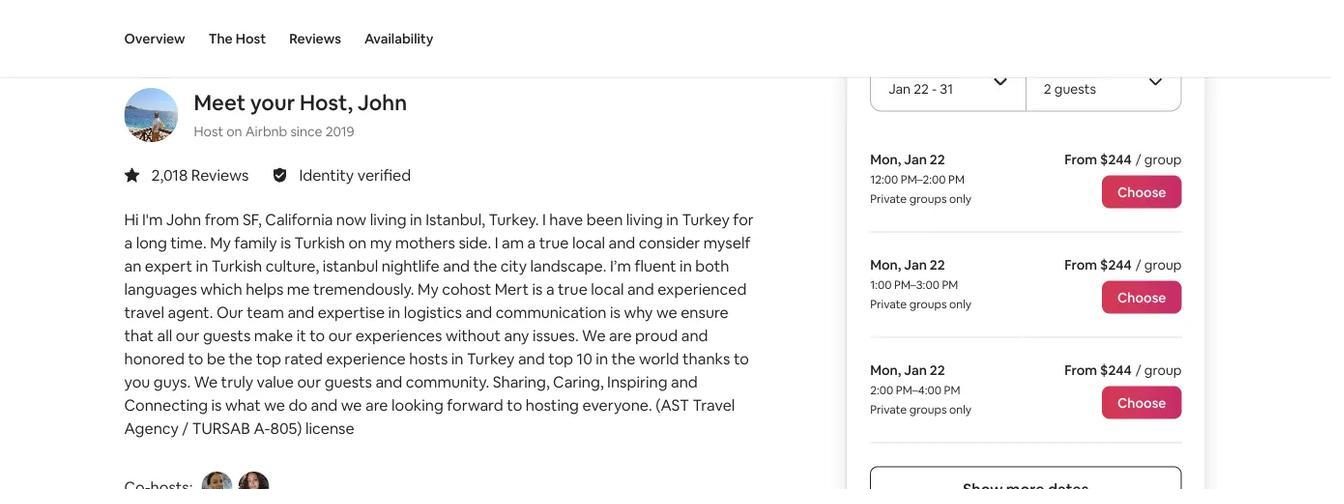 Task type: describe. For each thing, give the bounding box(es) containing it.
my
[[370, 233, 392, 252]]

22 for mon, jan 22 2:00 pm–4:00 pm private groups only
[[930, 361, 946, 379]]

1 horizontal spatial we
[[341, 395, 362, 415]]

the host
[[209, 30, 266, 47]]

do
[[289, 395, 308, 415]]

a-
[[254, 418, 270, 438]]

now
[[336, 209, 367, 229]]

/ for mon, jan 22 1:00 pm–3:00 pm private groups only
[[1136, 256, 1142, 273]]

pm–2:00
[[901, 172, 946, 187]]

22 for mon, jan 22 1:00 pm–3:00 pm private groups only
[[930, 256, 946, 273]]

agency
[[124, 418, 179, 438]]

team
[[247, 302, 284, 322]]

1 vertical spatial my
[[418, 279, 439, 299]]

pm–3:00
[[895, 277, 940, 292]]

group for mon, jan 22 1:00 pm–3:00 pm private groups only
[[1145, 256, 1182, 273]]

your
[[250, 88, 295, 116]]

honored
[[124, 349, 185, 368]]

community.
[[406, 372, 490, 392]]

1 top from the left
[[256, 349, 281, 368]]

0 vertical spatial turkey
[[682, 209, 730, 229]]

license
[[306, 418, 355, 438]]

2:00
[[871, 382, 894, 397]]

that
[[124, 325, 154, 345]]

is up culture, at the left
[[281, 233, 291, 252]]

31
[[940, 80, 954, 97]]

mon, jan 22 2:00 pm–4:00 pm private groups only
[[871, 361, 972, 417]]

mon, for mon, jan 22 2:00 pm–4:00 pm private groups only
[[871, 361, 902, 379]]

private for mon, jan 22 1:00 pm–3:00 pm private groups only
[[871, 296, 907, 311]]

istanbul
[[323, 256, 378, 276]]

expert
[[145, 256, 193, 276]]

host inside button
[[236, 30, 266, 47]]

pm for mon, jan 22 1:00 pm–3:00 pm private groups only
[[942, 277, 959, 292]]

from $244 / group for mon, jan 22 1:00 pm–3:00 pm private groups only
[[1065, 256, 1182, 273]]

experience
[[326, 349, 406, 368]]

sf,
[[243, 209, 262, 229]]

long
[[136, 233, 167, 252]]

private for mon, jan 22 12:00 pm–2:00 pm private groups only
[[871, 191, 907, 206]]

and down ensure
[[682, 325, 708, 345]]

tremendously.
[[313, 279, 414, 299]]

caring,
[[553, 372, 604, 392]]

/ for mon, jan 22 2:00 pm–4:00 pm private groups only
[[1136, 361, 1142, 379]]

on inside hi i'm john from sf, california now living in istanbul, turkey. i have been living in turkey for a long time. my family is turkish on my mothers side. i am a true local and consider myself an expert in turkish culture, istanbul nightlife and the city landscape. i'm fluent in both languages which helps me tremendously. my cohost mert is a true local and experienced travel agent. our team and expertise in logistics and communication is why we ensure that all our guests make it to our experiences without any issues. we are proud and honored to be the top rated experience hosts in turkey and top 10 in the world thanks to you guys. we truly value our guests and community. sharing, caring, inspiring and connecting is what we do and we are looking forward to hosting everyone. (ast travel agency / tursab a-805) license
[[349, 233, 367, 252]]

choose for mon, jan 22 12:00 pm–2:00 pm private groups only
[[1118, 183, 1167, 201]]

2
[[1044, 80, 1052, 97]]

communication
[[496, 302, 607, 322]]

pm for mon, jan 22 2:00 pm–4:00 pm private groups only
[[945, 382, 961, 397]]

from for mon, jan 22 1:00 pm–3:00 pm private groups only
[[1065, 256, 1098, 273]]

be
[[207, 349, 225, 368]]

2 horizontal spatial a
[[546, 279, 555, 299]]

from
[[205, 209, 239, 229]]

rated
[[285, 349, 323, 368]]

jan for mon, jan 22 1:00 pm–3:00 pm private groups only
[[905, 256, 927, 273]]

is right mert
[[532, 279, 543, 299]]

i'm
[[142, 209, 163, 229]]

0 horizontal spatial are
[[366, 395, 388, 415]]

overview button
[[124, 0, 185, 77]]

0 horizontal spatial my
[[210, 233, 231, 252]]

private for mon, jan 22 2:00 pm–4:00 pm private groups only
[[871, 402, 907, 417]]

agent.
[[168, 302, 213, 322]]

22 for mon, jan 22 12:00 pm–2:00 pm private groups only
[[930, 150, 946, 168]]

host,
[[300, 88, 353, 116]]

jan 22 - 31
[[889, 80, 954, 97]]

helps
[[246, 279, 284, 299]]

mothers
[[395, 233, 455, 252]]

and up (ast
[[671, 372, 698, 392]]

groups for mon, jan 22 1:00 pm–3:00 pm private groups only
[[910, 296, 947, 311]]

to down sharing,
[[507, 395, 522, 415]]

travel
[[124, 302, 164, 322]]

1 horizontal spatial our
[[297, 372, 321, 392]]

for
[[733, 209, 754, 229]]

what
[[225, 395, 261, 415]]

jan 22 - 31 button
[[872, 51, 1026, 111]]

1 vertical spatial i
[[495, 233, 499, 252]]

you
[[124, 372, 150, 392]]

(ast
[[656, 395, 690, 415]]

in left both on the right of page
[[680, 256, 692, 276]]

istanbul,
[[426, 209, 485, 229]]

turkey.
[[489, 209, 539, 229]]

it
[[297, 325, 306, 345]]

2 guests button
[[1027, 51, 1181, 111]]

and up license
[[311, 395, 338, 415]]

identity
[[299, 165, 354, 185]]

groups for mon, jan 22 12:00 pm–2:00 pm private groups only
[[910, 191, 947, 206]]

issues.
[[533, 325, 579, 345]]

been
[[587, 209, 623, 229]]

$244 for mon, jan 22 2:00 pm–4:00 pm private groups only
[[1101, 361, 1132, 379]]

since
[[291, 123, 323, 140]]

choose for mon, jan 22 1:00 pm–3:00 pm private groups only
[[1118, 289, 1167, 306]]

looking
[[392, 395, 444, 415]]

our
[[217, 302, 244, 322]]

connecting
[[124, 395, 208, 415]]

jan inside dropdown button
[[889, 80, 911, 97]]

from $244 / group for mon, jan 22 12:00 pm–2:00 pm private groups only
[[1065, 150, 1182, 168]]

make
[[254, 325, 293, 345]]

12:00
[[871, 172, 899, 187]]

experienced
[[658, 279, 747, 299]]

2 horizontal spatial the
[[612, 349, 636, 368]]

1 horizontal spatial are
[[609, 325, 632, 345]]

john inside hi i'm john from sf, california now living in istanbul, turkey. i have been living in turkey for a long time. my family is turkish on my mothers side. i am a true local and consider myself an expert in turkish culture, istanbul nightlife and the city landscape. i'm fluent in both languages which helps me tremendously. my cohost mert is a true local and experienced travel agent. our team and expertise in logistics and communication is why we ensure that all our guests make it to our experiences without any issues. we are proud and honored to be the top rated experience hosts in turkey and top 10 in the world thanks to you guys. we truly value our guests and community. sharing, caring, inspiring and connecting is what we do and we are looking forward to hosting everyone. (ast travel agency / tursab a-805) license
[[166, 209, 201, 229]]

2 horizontal spatial our
[[329, 325, 352, 345]]

world
[[639, 349, 679, 368]]

$244 for mon, jan 22 12:00 pm–2:00 pm private groups only
[[1101, 150, 1132, 168]]

guys.
[[154, 372, 191, 392]]

guests inside dropdown button
[[1055, 80, 1097, 97]]

truly
[[221, 372, 253, 392]]

travel
[[693, 395, 735, 415]]

hi i'm john from sf, california now living in istanbul, turkey. i have been living in turkey for a long time. my family is turkish on my mothers side. i am a true local and consider myself an expert in turkish culture, istanbul nightlife and the city landscape. i'm fluent in both languages which helps me tremendously. my cohost mert is a true local and experienced travel agent. our team and expertise in logistics and communication is why we ensure that all our guests make it to our experiences without any issues. we are proud and honored to be the top rated experience hosts in turkey and top 10 in the world thanks to you guys. we truly value our guests and community. sharing, caring, inspiring and connecting is what we do and we are looking forward to hosting everyone. (ast travel agency / tursab a-805) license
[[124, 209, 754, 438]]

time.
[[170, 233, 207, 252]]

2019
[[326, 123, 355, 140]]

reviews button
[[289, 0, 341, 77]]

and up without
[[466, 302, 492, 322]]

and up i'm
[[609, 233, 636, 252]]

meet
[[194, 88, 246, 116]]

choose for mon, jan 22 2:00 pm–4:00 pm private groups only
[[1118, 394, 1167, 411]]

airbnb
[[245, 123, 288, 140]]

1 vertical spatial we
[[194, 372, 218, 392]]

$244 for mon, jan 22 1:00 pm–3:00 pm private groups only
[[1101, 256, 1132, 273]]

which
[[200, 279, 242, 299]]

meet your host, john host on airbnb since 2019
[[194, 88, 407, 140]]

inspiring
[[607, 372, 668, 392]]

logistics
[[404, 302, 462, 322]]

only for mon, jan 22 12:00 pm–2:00 pm private groups only
[[950, 191, 972, 206]]

choose link for mon, jan 22 2:00 pm–4:00 pm private groups only
[[1102, 386, 1182, 419]]

choose link for mon, jan 22 1:00 pm–3:00 pm private groups only
[[1102, 281, 1182, 314]]

0 horizontal spatial we
[[264, 395, 285, 415]]

0 horizontal spatial guests
[[203, 325, 251, 345]]

ensure
[[681, 302, 729, 322]]

me
[[287, 279, 310, 299]]

mon, jan 22 12:00 pm–2:00 pm private groups only
[[871, 150, 972, 206]]

805)
[[270, 418, 302, 438]]

sharing,
[[493, 372, 550, 392]]



Task type: vqa. For each thing, say whether or not it's contained in the screenshot.
now
yes



Task type: locate. For each thing, give the bounding box(es) containing it.
and up it
[[288, 302, 315, 322]]

0 vertical spatial my
[[210, 233, 231, 252]]

0 vertical spatial turkish
[[295, 233, 345, 252]]

jan inside "mon, jan 22 2:00 pm–4:00 pm private groups only"
[[905, 361, 927, 379]]

everyone.
[[583, 395, 653, 415]]

the
[[473, 256, 497, 276], [229, 349, 253, 368], [612, 349, 636, 368]]

our down expertise
[[329, 325, 352, 345]]

reviews up host,
[[289, 30, 341, 47]]

private down 2:00 at the bottom of the page
[[871, 402, 907, 417]]

turkey up myself
[[682, 209, 730, 229]]

only
[[950, 191, 972, 206], [950, 296, 972, 311], [950, 402, 972, 417]]

1 vertical spatial from
[[1065, 256, 1098, 273]]

1 vertical spatial from $244 / group
[[1065, 256, 1182, 273]]

jan for mon, jan 22 12:00 pm–2:00 pm private groups only
[[905, 150, 927, 168]]

0 vertical spatial private
[[871, 191, 907, 206]]

turkish
[[295, 233, 345, 252], [212, 256, 262, 276]]

2 from $244 / group from the top
[[1065, 256, 1182, 273]]

turkey down without
[[467, 349, 515, 368]]

0 vertical spatial are
[[609, 325, 632, 345]]

1 choose from the top
[[1118, 183, 1167, 201]]

i left 'am'
[[495, 233, 499, 252]]

pm right pm–3:00 on the right bottom of the page
[[942, 277, 959, 292]]

0 vertical spatial groups
[[910, 191, 947, 206]]

i left have
[[543, 209, 546, 229]]

1 vertical spatial private
[[871, 296, 907, 311]]

john right host,
[[358, 88, 407, 116]]

1 from $244 / group from the top
[[1065, 150, 1182, 168]]

are down why at bottom
[[609, 325, 632, 345]]

1 vertical spatial local
[[591, 279, 624, 299]]

consider
[[639, 233, 700, 252]]

mon, up 1:00
[[871, 256, 902, 273]]

1 only from the top
[[950, 191, 972, 206]]

only for mon, jan 22 1:00 pm–3:00 pm private groups only
[[950, 296, 972, 311]]

guests
[[1055, 80, 1097, 97], [203, 325, 251, 345], [325, 372, 372, 392]]

to right thanks
[[734, 349, 749, 368]]

pm
[[949, 172, 965, 187], [942, 277, 959, 292], [945, 382, 961, 397]]

1 horizontal spatial turkish
[[295, 233, 345, 252]]

why
[[624, 302, 653, 322]]

0 horizontal spatial living
[[370, 209, 407, 229]]

fluent
[[635, 256, 677, 276]]

jan left -
[[889, 80, 911, 97]]

choose link for mon, jan 22 12:00 pm–2:00 pm private groups only
[[1102, 176, 1182, 208]]

1 vertical spatial john
[[166, 209, 201, 229]]

and up 'cohost'
[[443, 256, 470, 276]]

are left looking
[[366, 395, 388, 415]]

to
[[310, 325, 325, 345], [188, 349, 203, 368], [734, 349, 749, 368], [507, 395, 522, 415]]

mon, jan 22 1:00 pm–3:00 pm private groups only
[[871, 256, 972, 311]]

jan up pm–2:00
[[905, 150, 927, 168]]

1 horizontal spatial john
[[358, 88, 407, 116]]

a up communication
[[546, 279, 555, 299]]

2 vertical spatial groups
[[910, 402, 947, 417]]

landscape.
[[530, 256, 607, 276]]

from for mon, jan 22 2:00 pm–4:00 pm private groups only
[[1065, 361, 1098, 379]]

0 horizontal spatial reviews
[[191, 165, 249, 185]]

pm right pm–2:00
[[949, 172, 965, 187]]

any
[[504, 325, 529, 345]]

1 vertical spatial only
[[950, 296, 972, 311]]

reviews up from
[[191, 165, 249, 185]]

2 vertical spatial mon,
[[871, 361, 902, 379]]

experiences
[[356, 325, 442, 345]]

on inside meet your host, john host on airbnb since 2019
[[226, 123, 242, 140]]

0 horizontal spatial turkey
[[467, 349, 515, 368]]

1 horizontal spatial we
[[582, 325, 606, 345]]

groups
[[910, 191, 947, 206], [910, 296, 947, 311], [910, 402, 947, 417]]

learn more about the host, nataliia. image
[[202, 472, 232, 489]]

pm right the pm–4:00
[[945, 382, 961, 397]]

22 up pm–2:00
[[930, 150, 946, 168]]

thanks
[[683, 349, 731, 368]]

host down 'meet'
[[194, 123, 224, 140]]

the
[[209, 30, 233, 47]]

3 $244 from the top
[[1101, 361, 1132, 379]]

learn more about the host, nataliia. image
[[202, 472, 232, 489]]

host inside meet your host, john host on airbnb since 2019
[[194, 123, 224, 140]]

true down have
[[539, 233, 569, 252]]

hosts
[[409, 349, 448, 368]]

2 vertical spatial only
[[950, 402, 972, 417]]

identity verified
[[299, 165, 411, 185]]

0 vertical spatial i
[[543, 209, 546, 229]]

turkish down california in the left of the page
[[295, 233, 345, 252]]

0 vertical spatial choose link
[[1102, 176, 1182, 208]]

groups inside mon, jan 22 1:00 pm–3:00 pm private groups only
[[910, 296, 947, 311]]

mon, inside "mon, jan 22 12:00 pm–2:00 pm private groups only"
[[871, 150, 902, 168]]

0 horizontal spatial host
[[194, 123, 224, 140]]

in up community. on the bottom left of page
[[451, 349, 464, 368]]

3 from $244 / group from the top
[[1065, 361, 1182, 379]]

group for mon, jan 22 12:00 pm–2:00 pm private groups only
[[1145, 150, 1182, 168]]

0 vertical spatial host
[[236, 30, 266, 47]]

22 inside "mon, jan 22 2:00 pm–4:00 pm private groups only"
[[930, 361, 946, 379]]

0 horizontal spatial top
[[256, 349, 281, 368]]

0 vertical spatial $244
[[1101, 150, 1132, 168]]

local down been
[[572, 233, 605, 252]]

22 left -
[[914, 80, 929, 97]]

0 vertical spatial we
[[582, 325, 606, 345]]

our right all
[[176, 325, 200, 345]]

from for mon, jan 22 12:00 pm–2:00 pm private groups only
[[1065, 150, 1098, 168]]

1 vertical spatial on
[[349, 233, 367, 252]]

22 inside dropdown button
[[914, 80, 929, 97]]

22
[[914, 80, 929, 97], [930, 150, 946, 168], [930, 256, 946, 273], [930, 361, 946, 379]]

mon, for mon, jan 22 12:00 pm–2:00 pm private groups only
[[871, 150, 902, 168]]

private inside "mon, jan 22 2:00 pm–4:00 pm private groups only"
[[871, 402, 907, 417]]

we down "value"
[[264, 395, 285, 415]]

1 vertical spatial host
[[194, 123, 224, 140]]

groups inside "mon, jan 22 12:00 pm–2:00 pm private groups only"
[[910, 191, 947, 206]]

2 top from the left
[[549, 349, 574, 368]]

culture,
[[266, 256, 319, 276]]

1 groups from the top
[[910, 191, 947, 206]]

mon, up 12:00 at the top of the page
[[871, 150, 902, 168]]

2 mon, from the top
[[871, 256, 902, 273]]

2 choose from the top
[[1118, 289, 1167, 306]]

in right 10
[[596, 349, 608, 368]]

2 vertical spatial private
[[871, 402, 907, 417]]

host right the the
[[236, 30, 266, 47]]

the up inspiring at bottom
[[612, 349, 636, 368]]

1 vertical spatial mon,
[[871, 256, 902, 273]]

0 vertical spatial on
[[226, 123, 242, 140]]

0 horizontal spatial john
[[166, 209, 201, 229]]

availability
[[365, 30, 434, 47]]

0 vertical spatial pm
[[949, 172, 965, 187]]

1 horizontal spatial i
[[543, 209, 546, 229]]

guests down experience
[[325, 372, 372, 392]]

from $244 / group
[[1065, 150, 1182, 168], [1065, 256, 1182, 273], [1065, 361, 1182, 379]]

value
[[257, 372, 294, 392]]

john
[[358, 88, 407, 116], [166, 209, 201, 229]]

verified
[[358, 165, 411, 185]]

in up experiences
[[388, 302, 401, 322]]

0 horizontal spatial on
[[226, 123, 242, 140]]

in up the mothers
[[410, 209, 422, 229]]

22 up the pm–4:00
[[930, 361, 946, 379]]

2 guests
[[1044, 80, 1097, 97]]

1 vertical spatial $244
[[1101, 256, 1132, 273]]

a left long
[[124, 233, 133, 252]]

and up sharing,
[[518, 349, 545, 368]]

choose link
[[1102, 176, 1182, 208], [1102, 281, 1182, 314], [1102, 386, 1182, 419]]

jan for mon, jan 22 2:00 pm–4:00 pm private groups only
[[905, 361, 927, 379]]

true down 'landscape.'
[[558, 279, 588, 299]]

side.
[[459, 233, 491, 252]]

private inside mon, jan 22 1:00 pm–3:00 pm private groups only
[[871, 296, 907, 311]]

i'm
[[610, 256, 631, 276]]

groups down pm–2:00
[[910, 191, 947, 206]]

top down make
[[256, 349, 281, 368]]

2,018
[[151, 165, 188, 185]]

0 vertical spatial local
[[572, 233, 605, 252]]

0 vertical spatial guests
[[1055, 80, 1097, 97]]

2 horizontal spatial we
[[657, 302, 678, 322]]

0 horizontal spatial i
[[495, 233, 499, 252]]

1 living from the left
[[370, 209, 407, 229]]

0 vertical spatial from $244 / group
[[1065, 150, 1182, 168]]

myself
[[704, 233, 751, 252]]

we up license
[[341, 395, 362, 415]]

on left my
[[349, 233, 367, 252]]

1 choose link from the top
[[1102, 176, 1182, 208]]

to left the 'be'
[[188, 349, 203, 368]]

2 vertical spatial pm
[[945, 382, 961, 397]]

22 up pm–3:00 on the right bottom of the page
[[930, 256, 946, 273]]

from
[[1065, 150, 1098, 168], [1065, 256, 1098, 273], [1065, 361, 1098, 379]]

1 mon, from the top
[[871, 150, 902, 168]]

only inside "mon, jan 22 2:00 pm–4:00 pm private groups only"
[[950, 402, 972, 417]]

2 vertical spatial from
[[1065, 361, 1098, 379]]

living up the consider
[[627, 209, 663, 229]]

1 from from the top
[[1065, 150, 1098, 168]]

2 group from the top
[[1145, 256, 1182, 273]]

3 private from the top
[[871, 402, 907, 417]]

22 inside mon, jan 22 1:00 pm–3:00 pm private groups only
[[930, 256, 946, 273]]

1 vertical spatial guests
[[203, 325, 251, 345]]

0 horizontal spatial turkish
[[212, 256, 262, 276]]

/ for mon, jan 22 12:00 pm–2:00 pm private groups only
[[1136, 150, 1142, 168]]

top
[[256, 349, 281, 368], [549, 349, 574, 368]]

2,018 reviews
[[151, 165, 249, 185]]

are
[[609, 325, 632, 345], [366, 395, 388, 415]]

city
[[501, 256, 527, 276]]

1 vertical spatial true
[[558, 279, 588, 299]]

2 vertical spatial from $244 / group
[[1065, 361, 1182, 379]]

-
[[932, 80, 937, 97]]

0 vertical spatial mon,
[[871, 150, 902, 168]]

private inside "mon, jan 22 12:00 pm–2:00 pm private groups only"
[[871, 191, 907, 206]]

only for mon, jan 22 2:00 pm–4:00 pm private groups only
[[950, 402, 972, 417]]

3 from from the top
[[1065, 361, 1098, 379]]

living up my
[[370, 209, 407, 229]]

my
[[210, 233, 231, 252], [418, 279, 439, 299]]

a
[[124, 233, 133, 252], [528, 233, 536, 252], [546, 279, 555, 299]]

0 vertical spatial true
[[539, 233, 569, 252]]

pm inside "mon, jan 22 2:00 pm–4:00 pm private groups only"
[[945, 382, 961, 397]]

/
[[1136, 150, 1142, 168], [1136, 256, 1142, 273], [1136, 361, 1142, 379], [182, 418, 189, 438]]

mon, inside "mon, jan 22 2:00 pm–4:00 pm private groups only"
[[871, 361, 902, 379]]

3 choose from the top
[[1118, 394, 1167, 411]]

the up truly
[[229, 349, 253, 368]]

groups down pm–3:00 on the right bottom of the page
[[910, 296, 947, 311]]

mert
[[495, 279, 529, 299]]

pm for mon, jan 22 12:00 pm–2:00 pm private groups only
[[949, 172, 965, 187]]

only inside mon, jan 22 1:00 pm–3:00 pm private groups only
[[950, 296, 972, 311]]

languages
[[124, 279, 197, 299]]

local down i'm
[[591, 279, 624, 299]]

jan inside mon, jan 22 1:00 pm–3:00 pm private groups only
[[905, 256, 927, 273]]

2 horizontal spatial guests
[[1055, 80, 1097, 97]]

and down experience
[[376, 372, 403, 392]]

without
[[446, 325, 501, 345]]

2 only from the top
[[950, 296, 972, 311]]

1 horizontal spatial top
[[549, 349, 574, 368]]

2 groups from the top
[[910, 296, 947, 311]]

on
[[226, 123, 242, 140], [349, 233, 367, 252]]

top down issues.
[[549, 349, 574, 368]]

0 vertical spatial from
[[1065, 150, 1098, 168]]

am
[[502, 233, 524, 252]]

1 horizontal spatial guests
[[325, 372, 372, 392]]

0 vertical spatial only
[[950, 191, 972, 206]]

have
[[550, 209, 583, 229]]

hosting
[[526, 395, 579, 415]]

1 horizontal spatial reviews
[[289, 30, 341, 47]]

guests right '2'
[[1055, 80, 1097, 97]]

2 vertical spatial choose
[[1118, 394, 1167, 411]]

is up tursab
[[211, 395, 222, 415]]

jan up the pm–4:00
[[905, 361, 927, 379]]

family
[[234, 233, 277, 252]]

mon, for mon, jan 22 1:00 pm–3:00 pm private groups only
[[871, 256, 902, 273]]

22 inside "mon, jan 22 12:00 pm–2:00 pm private groups only"
[[930, 150, 946, 168]]

and up why at bottom
[[628, 279, 654, 299]]

1 vertical spatial choose link
[[1102, 281, 1182, 314]]

groups inside "mon, jan 22 2:00 pm–4:00 pm private groups only"
[[910, 402, 947, 417]]

1 vertical spatial reviews
[[191, 165, 249, 185]]

in up the consider
[[667, 209, 679, 229]]

we
[[582, 325, 606, 345], [194, 372, 218, 392]]

my down from
[[210, 233, 231, 252]]

a right 'am'
[[528, 233, 536, 252]]

mon, up 2:00 at the bottom of the page
[[871, 361, 902, 379]]

0 horizontal spatial the
[[229, 349, 253, 368]]

1 private from the top
[[871, 191, 907, 206]]

0 vertical spatial choose
[[1118, 183, 1167, 201]]

1 horizontal spatial my
[[418, 279, 439, 299]]

2 private from the top
[[871, 296, 907, 311]]

2 vertical spatial guests
[[325, 372, 372, 392]]

1 group from the top
[[1145, 150, 1182, 168]]

3 only from the top
[[950, 402, 972, 417]]

we up proud
[[657, 302, 678, 322]]

1 horizontal spatial living
[[627, 209, 663, 229]]

in down time.
[[196, 256, 208, 276]]

from $244 / group for mon, jan 22 2:00 pm–4:00 pm private groups only
[[1065, 361, 1182, 379]]

john inside meet your host, john host on airbnb since 2019
[[358, 88, 407, 116]]

1 vertical spatial groups
[[910, 296, 947, 311]]

1 horizontal spatial the
[[473, 256, 497, 276]]

1 vertical spatial turkey
[[467, 349, 515, 368]]

local
[[572, 233, 605, 252], [591, 279, 624, 299]]

our
[[176, 325, 200, 345], [329, 325, 352, 345], [297, 372, 321, 392]]

1 horizontal spatial host
[[236, 30, 266, 47]]

1 vertical spatial turkish
[[212, 256, 262, 276]]

group for mon, jan 22 2:00 pm–4:00 pm private groups only
[[1145, 361, 1182, 379]]

jan inside "mon, jan 22 12:00 pm–2:00 pm private groups only"
[[905, 150, 927, 168]]

1 horizontal spatial turkey
[[682, 209, 730, 229]]

mon, inside mon, jan 22 1:00 pm–3:00 pm private groups only
[[871, 256, 902, 273]]

3 groups from the top
[[910, 402, 947, 417]]

0 vertical spatial group
[[1145, 150, 1182, 168]]

turkish up which
[[212, 256, 262, 276]]

choose
[[1118, 183, 1167, 201], [1118, 289, 1167, 306], [1118, 394, 1167, 411]]

both
[[696, 256, 730, 276]]

0 horizontal spatial we
[[194, 372, 218, 392]]

0 horizontal spatial a
[[124, 233, 133, 252]]

pm inside "mon, jan 22 12:00 pm–2:00 pm private groups only"
[[949, 172, 965, 187]]

private down 12:00 at the top of the page
[[871, 191, 907, 206]]

1 horizontal spatial a
[[528, 233, 536, 252]]

group
[[1145, 150, 1182, 168], [1145, 256, 1182, 273], [1145, 361, 1182, 379]]

2 $244 from the top
[[1101, 256, 1132, 273]]

1 $244 from the top
[[1101, 150, 1132, 168]]

is left why at bottom
[[610, 302, 621, 322]]

/ inside hi i'm john from sf, california now living in istanbul, turkey. i have been living in turkey for a long time. my family is turkish on my mothers side. i am a true local and consider myself an expert in turkish culture, istanbul nightlife and the city landscape. i'm fluent in both languages which helps me tremendously. my cohost mert is a true local and experienced travel agent. our team and expertise in logistics and communication is why we ensure that all our guests make it to our experiences without any issues. we are proud and honored to be the top rated experience hosts in turkey and top 10 in the world thanks to you guys. we truly value our guests and community. sharing, caring, inspiring and connecting is what we do and we are looking forward to hosting everyone. (ast travel agency / tursab a-805) license
[[182, 418, 189, 438]]

0 horizontal spatial our
[[176, 325, 200, 345]]

1 vertical spatial pm
[[942, 277, 959, 292]]

mon,
[[871, 150, 902, 168], [871, 256, 902, 273], [871, 361, 902, 379]]

0 vertical spatial john
[[358, 88, 407, 116]]

3 mon, from the top
[[871, 361, 902, 379]]

learn more about the host, çağla. image
[[238, 472, 269, 489], [238, 472, 269, 489]]

groups for mon, jan 22 2:00 pm–4:00 pm private groups only
[[910, 402, 947, 417]]

2 choose link from the top
[[1102, 281, 1182, 314]]

our down the rated
[[297, 372, 321, 392]]

on left airbnb
[[226, 123, 242, 140]]

1 vertical spatial are
[[366, 395, 388, 415]]

overview
[[124, 30, 185, 47]]

0 vertical spatial reviews
[[289, 30, 341, 47]]

3 choose link from the top
[[1102, 386, 1182, 419]]

private down 1:00
[[871, 296, 907, 311]]

1 vertical spatial choose
[[1118, 289, 1167, 306]]

2 from from the top
[[1065, 256, 1098, 273]]

2 vertical spatial choose link
[[1102, 386, 1182, 419]]

1 vertical spatial group
[[1145, 256, 1182, 273]]

availability button
[[365, 0, 434, 77]]

2 vertical spatial group
[[1145, 361, 1182, 379]]

proud
[[635, 325, 678, 345]]

to right it
[[310, 325, 325, 345]]

learn more about the host, john. image
[[124, 88, 178, 142], [124, 88, 178, 142]]

10
[[577, 349, 593, 368]]

only inside "mon, jan 22 12:00 pm–2:00 pm private groups only"
[[950, 191, 972, 206]]

jan up pm–3:00 on the right bottom of the page
[[905, 256, 927, 273]]

pm inside mon, jan 22 1:00 pm–3:00 pm private groups only
[[942, 277, 959, 292]]

3 group from the top
[[1145, 361, 1182, 379]]

2 vertical spatial $244
[[1101, 361, 1132, 379]]

my up logistics on the bottom
[[418, 279, 439, 299]]

the down "side."
[[473, 256, 497, 276]]

john up time.
[[166, 209, 201, 229]]

groups down the pm–4:00
[[910, 402, 947, 417]]

we down the 'be'
[[194, 372, 218, 392]]

2 living from the left
[[627, 209, 663, 229]]

guests down our
[[203, 325, 251, 345]]

1 horizontal spatial on
[[349, 233, 367, 252]]

expertise
[[318, 302, 385, 322]]

all
[[157, 325, 172, 345]]

we up 10
[[582, 325, 606, 345]]



